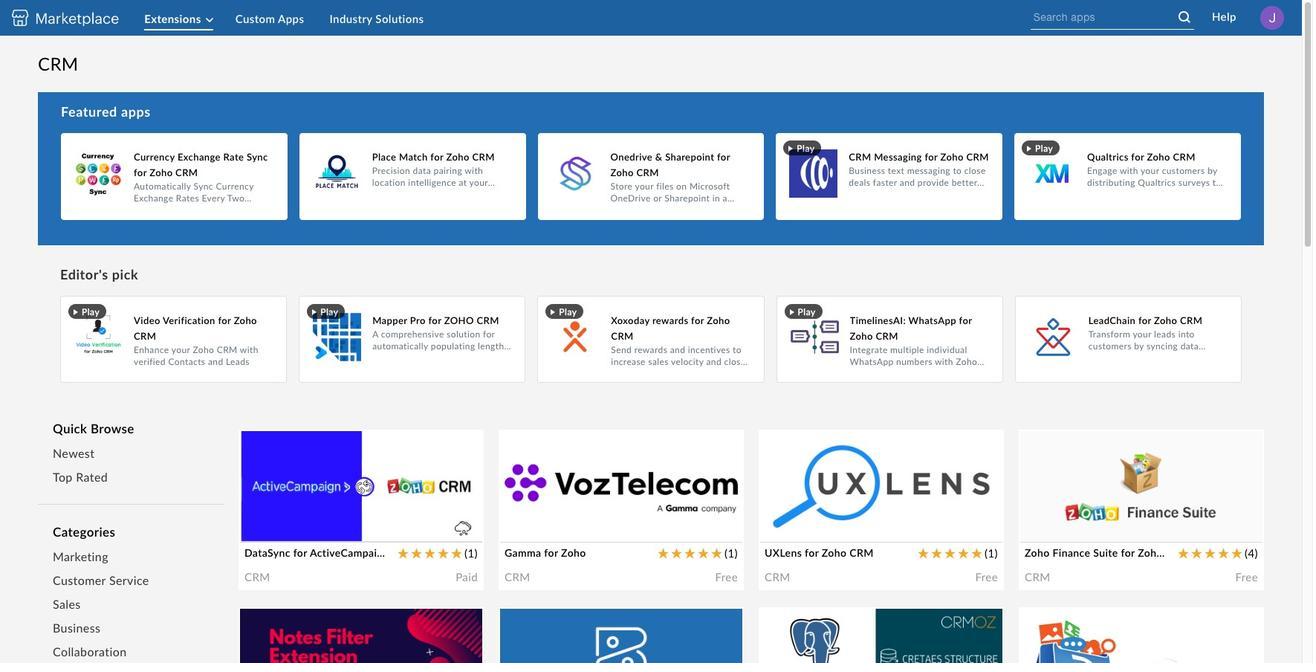 Task type: describe. For each thing, give the bounding box(es) containing it.
two
[[227, 193, 245, 204]]

for inside video verification for zoho crm enhance your zoho crm with verified contacts and leads
[[218, 314, 231, 326]]

★ ★ ★ ★ ★ (4)
[[1178, 546, 1259, 560]]

0 vertical spatial by
[[1208, 165, 1218, 176]]

1 horizontal spatial exchange
[[178, 151, 221, 163]]

your inside 'integrate your zoho apps with centrex - gamma's cloud pbx'
[[560, 511, 584, 525]]

integrate
[[511, 511, 558, 525]]

close inside crm messaging for zoho crm business text messaging to close deals faster and provide better service
[[965, 165, 986, 176]]

★ ★ ★ (4)
[[1058, 488, 1111, 502]]

zoho inside leadchain for zoho crm transform your leads into customers by syncing data automatically
[[1155, 314, 1178, 326]]

data inside place match for zoho crm precision data pairing with location intelligence at your fingertips
[[413, 165, 431, 176]]

★ ★ ★ ★ ★ (1) for for improving user experience
[[918, 546, 998, 560]]

sales link
[[53, 592, 209, 616]]

apps
[[278, 12, 304, 25]]

zoho inside datasync for activecampaign and zoho crm crm
[[485, 444, 520, 462]]

seamlessly
[[251, 511, 306, 525]]

extensions
[[144, 12, 201, 25]]

for down make zoho crm your one-stop shop for all of your financial operations.
[[1121, 546, 1135, 559]]

newest
[[53, 446, 95, 460]]

gamma for zoho
[[505, 546, 586, 559]]

transform
[[1089, 329, 1131, 340]]

shop
[[1196, 511, 1221, 525]]

distributing
[[1088, 177, 1136, 188]]

rates
[[176, 193, 199, 204]]

make
[[1031, 511, 1059, 525]]

increase
[[611, 356, 646, 367]]

zoho inside the 'timelinesai: whatsapp for zoho crm'
[[850, 330, 873, 342]]

extensions link
[[144, 12, 213, 26]]

apps inside 'integrate your zoho apps with centrex - gamma's cloud pbx'
[[616, 511, 640, 525]]

for inside notes filter extension for zoho crm crm
[[406, 621, 425, 639]]

sync inside the postgresql easy sync for zoho crm crm
[[889, 621, 921, 639]]

datasync for datasync for activecampaign and zoho crm
[[245, 546, 291, 559]]

automatically
[[134, 181, 191, 192]]

Search apps search field
[[1031, 6, 1177, 28]]

financial
[[1086, 529, 1129, 543]]

0 vertical spatial sharepoint
[[665, 151, 715, 163]]

zoho inside make zoho crm your one-stop shop for all of your financial operations.
[[1062, 511, 1089, 525]]

structure
[[611, 204, 649, 216]]

experience
[[872, 511, 930, 525]]

editor's
[[60, 266, 108, 282]]

zoho inside crm messaging for zoho crm business text messaging to close deals faster and provide better service
[[941, 151, 964, 163]]

analyzing
[[1088, 201, 1127, 212]]

&
[[655, 151, 663, 163]]

postgresql easy sync for zoho crm crm
[[771, 621, 1022, 657]]

customer
[[53, 573, 106, 587]]

into
[[1179, 329, 1195, 340]]

crm inside qualtrics for zoho crm engage with your customers by distributing qualtrics surveys to enhance customer satisfaction by analyzing customer feedback.
[[1173, 151, 1196, 163]]

1 horizontal spatial sync
[[247, 151, 268, 163]]

place
[[372, 151, 397, 163]]

for inside datasync for activecampaign and zoho crm crm
[[319, 444, 338, 462]]

your left one-
[[1121, 511, 1144, 525]]

your inside leadchain for zoho crm transform your leads into customers by syncing data automatically
[[1133, 329, 1152, 340]]

1 vertical spatial by
[[1217, 189, 1227, 200]]

integrate your zoho apps with centrex - gamma's cloud pbx
[[511, 511, 718, 543]]

automatically inside mapper pro for zoho crm a comprehensive solution for automatically populating lengthy address fields using google maps
[[373, 340, 428, 352]]

-
[[713, 511, 718, 525]]

pbx
[[592, 529, 614, 543]]

featured apps
[[61, 103, 151, 120]]

crm inside mapper pro for zoho crm a comprehensive solution for automatically populating lengthy address fields using google maps
[[477, 314, 499, 326]]

zoho inside notes filter extension for zoho crm crm
[[429, 621, 464, 639]]

populating
[[431, 340, 475, 352]]

1 vertical spatial on
[[679, 204, 689, 216]]

1 vertical spatial rewards
[[635, 344, 668, 355]]

business inside bagachat  business whatsapp integrator f crm
[[1103, 621, 1162, 639]]

quick
[[53, 421, 87, 436]]

1 vertical spatial (4)
[[1245, 546, 1259, 560]]

for down 'gamma's'
[[544, 546, 558, 559]]

★ ★ ★ ★ (1)
[[784, 488, 851, 502]]

automatically inside leadchain for zoho crm transform your leads into customers by syncing data automatically
[[1089, 352, 1145, 364]]

newest link
[[53, 442, 209, 465]]

for right books
[[596, 621, 615, 639]]

for inside leadchain for zoho crm transform your leads into customers by syncing data automatically
[[1139, 314, 1152, 326]]

custom
[[235, 12, 275, 25]]

improving
[[791, 511, 842, 525]]

white image
[[1176, 9, 1194, 28]]

zoho inside qualtrics for zoho crm engage with your customers by distributing qualtrics surveys to enhance customer satisfaction by analyzing customer feedback.
[[1147, 151, 1171, 163]]

deals inside xoxoday rewards for zoho crm send rewards and incentives to increase sales velocity and close more deals
[[635, 368, 657, 379]]

location
[[372, 177, 406, 188]]

gamma's
[[511, 529, 557, 543]]

timelinesai: whatsapp for zoho crm
[[850, 314, 972, 342]]

maps
[[373, 364, 395, 375]]

and inside seamlessly sync data between activecampaign and zoho crm using osync paid
[[337, 529, 356, 543]]

easy
[[854, 621, 885, 639]]

activecampaign for datasync for activecampaign and zoho crm crm
[[342, 444, 452, 462]]

pro
[[410, 314, 426, 326]]

0 vertical spatial zoho finance suite for zoho crm
[[1031, 444, 1262, 462]]

0 vertical spatial on
[[677, 181, 687, 192]]

your inside video verification for zoho crm enhance your zoho crm with verified contacts and leads
[[172, 344, 190, 355]]

records.
[[666, 216, 700, 227]]

business link
[[53, 616, 209, 640]]

0 vertical spatial uxlens
[[771, 444, 823, 462]]

data inside leadchain for zoho crm transform your leads into customers by syncing data automatically
[[1181, 340, 1199, 352]]

zoho inside 'integrate your zoho apps with centrex - gamma's cloud pbx'
[[587, 511, 613, 525]]

0 horizontal spatial apps
[[121, 103, 151, 120]]

contacts
[[168, 356, 206, 367]]

based
[[651, 204, 676, 216]]

0 vertical spatial (4)
[[1098, 488, 1111, 502]]

rated
[[76, 470, 108, 484]]

your up or
[[635, 181, 654, 192]]

zoho inside xoxoday rewards for zoho crm send rewards and incentives to increase sales velocity and close more deals
[[707, 314, 730, 326]]

crm inside the 'timelinesai: whatsapp for zoho crm'
[[876, 330, 899, 342]]

0 vertical spatial finance
[[1070, 444, 1123, 462]]

sales
[[53, 597, 81, 611]]

for inside the postgresql easy sync for zoho crm crm
[[925, 621, 945, 639]]

for inside make zoho crm your one-stop shop for all of your financial operations.
[[1224, 511, 1239, 525]]

0 vertical spatial rewards
[[653, 314, 689, 326]]

text
[[888, 165, 905, 176]]

with inside qualtrics for zoho crm engage with your customers by distributing qualtrics surveys to enhance customer satisfaction by analyzing customer feedback.
[[1120, 165, 1139, 176]]

video
[[134, 314, 160, 326]]

verification
[[163, 314, 215, 326]]

f
[[1311, 621, 1314, 639]]

0 horizontal spatial exchange
[[134, 193, 173, 204]]

1 vertical spatial zoho finance suite for zoho crm
[[1025, 546, 1190, 559]]

filter
[[295, 621, 331, 639]]

crm messaging for zoho crm business text messaging to close deals faster and provide better service
[[849, 151, 989, 200]]

by inside leadchain for zoho crm transform your leads into customers by syncing data automatically
[[1135, 340, 1144, 352]]

whatsapp
[[1166, 621, 1235, 639]]

a
[[373, 329, 379, 340]]

zoho books for zoho crm
[[511, 621, 692, 639]]

gamma
[[505, 546, 542, 559]]

mapper
[[373, 314, 408, 326]]

feedback.
[[1171, 201, 1211, 212]]

and inside onedrive & sharepoint for zoho crm store your files on microsoft onedrive or sharepoint in a structure based on your crm modules and records.
[[648, 216, 664, 227]]

notes
[[251, 621, 291, 639]]

comprehensive
[[381, 329, 444, 340]]

xoxoday rewards for zoho crm send rewards and incentives to increase sales velocity and close more deals
[[611, 314, 746, 379]]

marketing
[[53, 549, 108, 563]]

industry solutions
[[330, 12, 424, 25]]

engage
[[1088, 165, 1118, 176]]

address
[[373, 352, 405, 364]]

in
[[713, 193, 720, 204]]

zoho inside the postgresql easy sync for zoho crm crm
[[949, 621, 984, 639]]

collaboration link
[[53, 640, 209, 663]]

enhance
[[1088, 189, 1123, 200]]

customers inside leadchain for zoho crm transform your leads into customers by syncing data automatically
[[1089, 340, 1132, 352]]

send
[[611, 344, 632, 355]]

and inside video verification for zoho crm enhance your zoho crm with verified contacts and leads
[[208, 356, 223, 367]]

timelinesai:
[[850, 314, 906, 326]]



Task type: vqa. For each thing, say whether or not it's contained in the screenshot.


Task type: locate. For each thing, give the bounding box(es) containing it.
0 horizontal spatial business
[[53, 621, 101, 635]]

0 horizontal spatial to
[[733, 344, 742, 355]]

0 vertical spatial deals
[[849, 177, 871, 188]]

on up records.
[[679, 204, 689, 216]]

customer right "analyzing"
[[1129, 201, 1168, 212]]

0 vertical spatial using
[[432, 352, 455, 364]]

with inside video verification for zoho crm enhance your zoho crm with verified contacts and leads
[[240, 344, 259, 355]]

marketing link
[[53, 545, 209, 569]]

industry solutions link
[[330, 9, 446, 29]]

help
[[1212, 10, 1237, 23]]

sharepoint right & in the top of the page
[[665, 151, 715, 163]]

1 horizontal spatial to
[[953, 165, 962, 176]]

paid
[[450, 569, 472, 582], [456, 570, 478, 584]]

to inside qualtrics for zoho crm engage with your customers by distributing qualtrics surveys to enhance customer satisfaction by analyzing customer feedback.
[[1213, 177, 1222, 188]]

for right verification
[[218, 314, 231, 326]]

for right pro on the top left of page
[[429, 314, 442, 326]]

business inside crm messaging for zoho crm business text messaging to close deals faster and provide better service
[[849, 165, 886, 176]]

★ ★ ★ ★ ★ (1) down experience
[[918, 546, 998, 560]]

★ ★ ★ ★ ★ (1) for seamlessly sync data between activecampaign and zoho crm using osync
[[398, 546, 478, 560]]

bagachat  business whatsapp integrator f crm
[[1031, 621, 1314, 657]]

data down the into
[[1181, 340, 1199, 352]]

rate
[[223, 151, 244, 163]]

0 vertical spatial activecampaign
[[342, 444, 452, 462]]

sharepoint
[[665, 151, 715, 163], [665, 193, 710, 204]]

datasync for activecampaign and zoho crm crm
[[251, 444, 558, 479]]

precision
[[372, 165, 410, 176]]

sync right easy
[[889, 621, 921, 639]]

by
[[1208, 165, 1218, 176], [1217, 189, 1227, 200], [1135, 340, 1144, 352]]

0 vertical spatial qualtrics
[[1088, 151, 1129, 163]]

for right the 'whatsapp'
[[959, 314, 972, 326]]

1 vertical spatial uxlens for zoho crm
[[765, 546, 874, 559]]

business up faster
[[849, 165, 886, 176]]

on right the files
[[677, 181, 687, 192]]

match
[[399, 151, 428, 163]]

play for qualtrics
[[1036, 143, 1054, 154]]

with left centrex
[[643, 511, 666, 525]]

★ link
[[251, 486, 262, 502], [264, 486, 275, 502], [277, 486, 289, 502], [291, 486, 302, 502], [304, 486, 315, 502], [511, 486, 522, 502], [524, 486, 536, 502], [537, 486, 549, 502], [551, 486, 562, 502], [564, 486, 576, 502], [798, 486, 809, 502], [811, 486, 822, 502], [824, 486, 836, 502], [398, 541, 409, 560], [411, 541, 423, 560], [425, 541, 436, 560], [438, 541, 449, 560], [451, 541, 463, 560], [658, 541, 669, 560], [671, 541, 683, 560], [685, 541, 696, 560], [698, 541, 710, 560], [711, 541, 723, 560], [918, 541, 930, 560], [932, 541, 943, 560], [945, 541, 956, 560], [958, 541, 970, 560], [972, 541, 983, 560], [1178, 541, 1190, 560], [1192, 541, 1203, 560], [1205, 541, 1217, 560], [1218, 541, 1230, 560], [1232, 541, 1243, 560]]

close up better
[[965, 165, 986, 176]]

1 vertical spatial customer
[[1129, 201, 1168, 212]]

zoho inside currency exchange rate sync for zoho crm automatically sync currency exchange rates every two hours!
[[150, 167, 173, 178]]

for
[[771, 511, 788, 525]]

bagachat
[[1031, 621, 1099, 639]]

datasync for datasync for activecampaign and zoho crm crm
[[251, 444, 315, 462]]

2 vertical spatial activecampaign
[[310, 546, 389, 559]]

by up surveys
[[1208, 165, 1218, 176]]

sharepoint up records.
[[665, 193, 710, 204]]

for down improving
[[805, 546, 819, 559]]

zoho inside seamlessly sync data between activecampaign and zoho crm using osync paid
[[359, 529, 386, 543]]

for right "extension"
[[406, 621, 425, 639]]

for up sync
[[319, 444, 338, 462]]

exchange
[[178, 151, 221, 163], [134, 193, 173, 204]]

play for xoxoday
[[559, 306, 577, 317]]

0 horizontal spatial data
[[336, 511, 358, 525]]

1 horizontal spatial data
[[413, 165, 431, 176]]

for inside place match for zoho crm precision data pairing with location intelligence at your fingertips
[[431, 151, 444, 163]]

business down sales
[[53, 621, 101, 635]]

crm inside leadchain for zoho crm transform your leads into customers by syncing data automatically
[[1180, 314, 1203, 326]]

0 horizontal spatial qualtrics
[[1088, 151, 1129, 163]]

for up syncing on the right bottom
[[1139, 314, 1152, 326]]

your right of
[[1059, 529, 1082, 543]]

microsoft
[[690, 181, 730, 192]]

sync
[[247, 151, 268, 163], [194, 181, 213, 192], [889, 621, 921, 639]]

finance down of
[[1053, 546, 1091, 559]]

0 vertical spatial automatically
[[373, 340, 428, 352]]

better
[[952, 177, 978, 188]]

for up distributing
[[1132, 151, 1145, 163]]

currency up two
[[216, 181, 254, 192]]

1 horizontal spatial apps
[[616, 511, 640, 525]]

data right sync
[[336, 511, 358, 525]]

to
[[953, 165, 962, 176], [1213, 177, 1222, 188], [733, 344, 742, 355]]

for inside the 'timelinesai: whatsapp for zoho crm'
[[959, 314, 972, 326]]

0 horizontal spatial sync
[[194, 181, 213, 192]]

using inside seamlessly sync data between activecampaign and zoho crm using osync paid
[[418, 529, 445, 543]]

activecampaign inside datasync for activecampaign and zoho crm crm
[[342, 444, 452, 462]]

for inside xoxoday rewards for zoho crm send rewards and incentives to increase sales velocity and close more deals
[[691, 314, 704, 326]]

1 vertical spatial uxlens
[[765, 546, 802, 559]]

zoho
[[446, 151, 470, 163], [941, 151, 964, 163], [1147, 151, 1171, 163], [150, 167, 173, 178], [611, 167, 634, 178], [234, 314, 257, 326], [707, 314, 730, 326], [1155, 314, 1178, 326], [850, 330, 873, 342], [193, 344, 214, 355], [485, 444, 520, 462], [851, 444, 885, 462], [1031, 444, 1066, 462], [1189, 444, 1224, 462], [587, 511, 613, 525], [1062, 511, 1089, 525], [359, 529, 386, 543], [413, 546, 438, 559], [561, 546, 586, 559], [822, 546, 847, 559], [1025, 546, 1050, 559], [1138, 546, 1163, 559], [429, 621, 464, 639], [511, 621, 546, 639], [619, 621, 654, 639], [949, 621, 984, 639]]

top
[[53, 470, 73, 484]]

onedrive
[[611, 193, 651, 204]]

activecampaign down sync
[[310, 546, 389, 559]]

zoho finance suite for zoho crm down financial
[[1025, 546, 1190, 559]]

intelligence
[[408, 177, 456, 188]]

★ ★ ★ ★ ★ (1) for integrate your zoho apps with centrex - gamma's cloud pbx
[[658, 546, 738, 560]]

messaging
[[874, 151, 922, 163]]

for inside onedrive & sharepoint for zoho crm store your files on microsoft onedrive or sharepoint in a structure based on your crm modules and records.
[[717, 151, 730, 163]]

activecampaign inside seamlessly sync data between activecampaign and zoho crm using osync paid
[[251, 529, 334, 543]]

your left leads at the right of page
[[1133, 329, 1152, 340]]

for up microsoft
[[717, 151, 730, 163]]

to right surveys
[[1213, 177, 1222, 188]]

0 vertical spatial to
[[953, 165, 962, 176]]

uxlens down for
[[765, 546, 802, 559]]

with up the at
[[465, 165, 483, 176]]

syncing
[[1147, 340, 1178, 352]]

play for crm
[[797, 143, 815, 154]]

datasync down 'seamlessly'
[[245, 546, 291, 559]]

0 vertical spatial currency
[[134, 151, 175, 163]]

qualtrics
[[1088, 151, 1129, 163], [1138, 177, 1176, 188]]

suite down financial
[[1094, 546, 1119, 559]]

with up distributing
[[1120, 165, 1139, 176]]

mapper pro for zoho crm a comprehensive solution for automatically populating lengthy address fields using google maps
[[373, 314, 509, 375]]

1 vertical spatial sync
[[194, 181, 213, 192]]

1 vertical spatial data
[[1181, 340, 1199, 352]]

customers inside qualtrics for zoho crm engage with your customers by distributing qualtrics surveys to enhance customer satisfaction by analyzing customer feedback.
[[1162, 165, 1206, 176]]

for right easy
[[925, 621, 945, 639]]

top rated
[[53, 470, 108, 484]]

for right shop
[[1224, 511, 1239, 525]]

crm inside xoxoday rewards for zoho crm send rewards and incentives to increase sales velocity and close more deals
[[611, 330, 634, 342]]

sync up every
[[194, 181, 213, 192]]

your up records.
[[692, 204, 710, 216]]

finance up ★ ★ ★ (4)
[[1070, 444, 1123, 462]]

for up messaging
[[925, 151, 938, 163]]

1 horizontal spatial business
[[849, 165, 886, 176]]

exchange up the hours!
[[134, 193, 173, 204]]

1 vertical spatial close
[[724, 356, 746, 367]]

to inside xoxoday rewards for zoho crm send rewards and incentives to increase sales velocity and close more deals
[[733, 344, 742, 355]]

0 vertical spatial customers
[[1162, 165, 1206, 176]]

your up contacts
[[172, 344, 190, 355]]

1 horizontal spatial customers
[[1162, 165, 1206, 176]]

apps left centrex
[[616, 511, 640, 525]]

★ ★ ★ ★ ★ (1) down centrex
[[658, 546, 738, 560]]

of
[[1046, 529, 1056, 543]]

for inside crm messaging for zoho crm business text messaging to close deals faster and provide better service
[[925, 151, 938, 163]]

play
[[797, 143, 815, 154], [1036, 143, 1054, 154], [82, 306, 100, 317], [321, 306, 339, 317], [559, 306, 577, 317], [798, 306, 816, 317]]

satisfaction
[[1167, 189, 1215, 200]]

2 horizontal spatial data
[[1181, 340, 1199, 352]]

crm inside currency exchange rate sync for zoho crm automatically sync currency exchange rates every two hours!
[[176, 167, 198, 178]]

solution
[[447, 329, 481, 340]]

pairing
[[434, 165, 462, 176]]

1 vertical spatial deals
[[635, 368, 657, 379]]

1 vertical spatial using
[[418, 529, 445, 543]]

to up better
[[953, 165, 962, 176]]

1 vertical spatial customers
[[1089, 340, 1132, 352]]

and inside crm messaging for zoho crm business text messaging to close deals faster and provide better service
[[900, 177, 915, 188]]

faster
[[873, 177, 897, 188]]

play for mapper
[[321, 306, 339, 317]]

customer service
[[53, 573, 149, 587]]

crm inside bagachat  business whatsapp integrator f crm
[[1031, 644, 1057, 657]]

to right incentives
[[733, 344, 742, 355]]

for up the pairing
[[431, 151, 444, 163]]

paid inside seamlessly sync data between activecampaign and zoho crm using osync paid
[[450, 569, 472, 582]]

0 vertical spatial data
[[413, 165, 431, 176]]

★
[[251, 488, 262, 502], [264, 488, 275, 502], [277, 488, 289, 502], [291, 488, 302, 502], [304, 488, 315, 502], [511, 488, 522, 502], [524, 488, 536, 502], [537, 488, 549, 502], [551, 488, 562, 502], [564, 488, 576, 502], [784, 488, 796, 502], [798, 488, 809, 502], [811, 488, 822, 502], [824, 488, 836, 502], [1058, 488, 1069, 502], [1071, 488, 1083, 502], [1085, 488, 1096, 502], [398, 546, 409, 560], [411, 546, 423, 560], [425, 546, 436, 560], [438, 546, 449, 560], [451, 546, 463, 560], [658, 546, 669, 560], [671, 546, 683, 560], [685, 546, 696, 560], [698, 546, 710, 560], [711, 546, 723, 560], [918, 546, 930, 560], [932, 546, 943, 560], [945, 546, 956, 560], [958, 546, 970, 560], [972, 546, 983, 560], [1178, 546, 1190, 560], [1192, 546, 1203, 560], [1205, 546, 1217, 560], [1218, 546, 1230, 560], [1232, 546, 1243, 560]]

rewards up sales
[[635, 344, 668, 355]]

fields
[[407, 352, 430, 364]]

1 horizontal spatial close
[[965, 165, 986, 176]]

0 horizontal spatial suite
[[1094, 546, 1119, 559]]

0 vertical spatial sync
[[247, 151, 268, 163]]

for inside currency exchange rate sync for zoho crm automatically sync currency exchange rates every two hours!
[[134, 167, 147, 178]]

2 horizontal spatial business
[[1103, 621, 1162, 639]]

deals down sales
[[635, 368, 657, 379]]

your inside place match for zoho crm precision data pairing with location intelligence at your fingertips
[[470, 177, 488, 188]]

0 horizontal spatial deals
[[635, 368, 657, 379]]

activecampaign up between
[[342, 444, 452, 462]]

crm
[[38, 53, 78, 74], [472, 151, 495, 163], [849, 151, 872, 163], [967, 151, 989, 163], [1173, 151, 1196, 163], [176, 167, 198, 178], [637, 167, 659, 178], [713, 204, 734, 216], [477, 314, 499, 326], [1180, 314, 1203, 326], [134, 330, 156, 342], [611, 330, 634, 342], [876, 330, 899, 342], [217, 344, 238, 355], [524, 444, 558, 462], [890, 444, 924, 462], [1228, 444, 1262, 462], [251, 466, 276, 479], [511, 466, 537, 479], [1092, 511, 1118, 525], [389, 529, 415, 543], [440, 546, 465, 559], [850, 546, 874, 559], [1166, 546, 1190, 559], [245, 570, 270, 584], [505, 570, 530, 584], [765, 570, 791, 584], [1025, 570, 1051, 584], [468, 621, 502, 639], [658, 621, 692, 639], [988, 621, 1022, 639], [251, 644, 276, 657], [771, 644, 797, 657], [1031, 644, 1057, 657]]

leads
[[226, 356, 250, 367]]

by right the satisfaction
[[1217, 189, 1227, 200]]

for inside qualtrics for zoho crm engage with your customers by distributing qualtrics surveys to enhance customer satisfaction by analyzing customer feedback.
[[1132, 151, 1145, 163]]

finance
[[1070, 444, 1123, 462], [1053, 546, 1091, 559]]

for up ★ ★ ★ ★ (1)
[[827, 444, 846, 462]]

for up stop
[[1166, 444, 1185, 462]]

1 horizontal spatial qualtrics
[[1138, 177, 1176, 188]]

your right the at
[[470, 177, 488, 188]]

0 horizontal spatial automatically
[[373, 340, 428, 352]]

0 vertical spatial close
[[965, 165, 986, 176]]

customer down distributing
[[1125, 189, 1164, 200]]

deals up the service
[[849, 177, 871, 188]]

fingertips
[[372, 189, 412, 200]]

1 vertical spatial suite
[[1094, 546, 1119, 559]]

files
[[657, 181, 674, 192]]

datasync
[[251, 444, 315, 462], [245, 546, 291, 559]]

customers up surveys
[[1162, 165, 1206, 176]]

crm inside seamlessly sync data between activecampaign and zoho crm using osync paid
[[389, 529, 415, 543]]

crm inside place match for zoho crm precision data pairing with location intelligence at your fingertips
[[472, 151, 495, 163]]

extension
[[335, 621, 402, 639]]

datasync inside datasync for activecampaign and zoho crm crm
[[251, 444, 315, 462]]

qualtrics for zoho crm engage with your customers by distributing qualtrics surveys to enhance customer satisfaction by analyzing customer feedback.
[[1088, 151, 1227, 212]]

0 vertical spatial customer
[[1125, 189, 1164, 200]]

★ ★ ★ ★ ★ (1) up 'seamlessly'
[[251, 488, 331, 502]]

custom apps
[[235, 12, 304, 25]]

1 horizontal spatial suite
[[1127, 444, 1161, 462]]

sales
[[648, 356, 669, 367]]

and inside datasync for activecampaign and zoho crm crm
[[456, 444, 481, 462]]

hours!
[[134, 204, 162, 216]]

customers down transform
[[1089, 340, 1132, 352]]

currency exchange rate sync for zoho crm automatically sync currency exchange rates every two hours!
[[134, 151, 268, 216]]

lengthy
[[478, 340, 509, 352]]

0 horizontal spatial customers
[[1089, 340, 1132, 352]]

2 vertical spatial by
[[1135, 340, 1144, 352]]

deals
[[849, 177, 871, 188], [635, 368, 657, 379]]

rewards right xoxoday
[[653, 314, 689, 326]]

datasync up 'seamlessly'
[[251, 444, 315, 462]]

zoho finance suite for zoho crm up one-
[[1031, 444, 1262, 462]]

whatsapp
[[909, 314, 957, 326]]

0 vertical spatial suite
[[1127, 444, 1161, 462]]

integrator
[[1239, 621, 1307, 639]]

provide
[[918, 177, 949, 188]]

for
[[431, 151, 444, 163], [717, 151, 730, 163], [925, 151, 938, 163], [1132, 151, 1145, 163], [134, 167, 147, 178], [218, 314, 231, 326], [429, 314, 442, 326], [691, 314, 704, 326], [959, 314, 972, 326], [1139, 314, 1152, 326], [483, 329, 495, 340], [319, 444, 338, 462], [827, 444, 846, 462], [1166, 444, 1185, 462], [1224, 511, 1239, 525], [293, 546, 307, 559], [544, 546, 558, 559], [805, 546, 819, 559], [1121, 546, 1135, 559], [406, 621, 425, 639], [596, 621, 615, 639], [925, 621, 945, 639]]

uxlens up ★ ★ ★ ★ (1)
[[771, 444, 823, 462]]

deals inside crm messaging for zoho crm business text messaging to close deals faster and provide better service
[[849, 177, 871, 188]]

one-
[[1147, 511, 1171, 525]]

sync right rate on the left top of the page
[[247, 151, 268, 163]]

using inside mapper pro for zoho crm a comprehensive solution for automatically populating lengthy address fields using google maps
[[432, 352, 455, 364]]

1 vertical spatial to
[[1213, 177, 1222, 188]]

qualtrics up the satisfaction
[[1138, 177, 1176, 188]]

with inside 'integrate your zoho apps with centrex - gamma's cloud pbx'
[[643, 511, 666, 525]]

sync
[[310, 511, 333, 525]]

all
[[1031, 529, 1043, 543]]

a
[[723, 193, 728, 204]]

leadchain for zoho crm transform your leads into customers by syncing data automatically
[[1089, 314, 1203, 364]]

onedrive
[[611, 151, 653, 163]]

your
[[1141, 165, 1160, 176], [470, 177, 488, 188], [635, 181, 654, 192], [692, 204, 710, 216], [1133, 329, 1152, 340], [172, 344, 190, 355], [560, 511, 584, 525], [1121, 511, 1144, 525], [1059, 529, 1082, 543]]

by left syncing on the right bottom
[[1135, 340, 1144, 352]]

operations.
[[1132, 529, 1190, 543]]

currency up 'automatically'
[[134, 151, 175, 163]]

business right bagachat
[[1103, 621, 1162, 639]]

1 vertical spatial currency
[[216, 181, 254, 192]]

with up leads on the left of the page
[[240, 344, 259, 355]]

onedrive & sharepoint for zoho crm store your files on microsoft onedrive or sharepoint in a structure based on your crm modules and records.
[[611, 151, 734, 227]]

1 vertical spatial activecampaign
[[251, 529, 334, 543]]

your up 'cloud'
[[560, 511, 584, 525]]

uxlens for zoho crm
[[771, 444, 924, 462], [765, 546, 874, 559]]

custom apps link
[[235, 9, 327, 29]]

activecampaign for datasync for activecampaign and zoho crm
[[310, 546, 389, 559]]

0 vertical spatial datasync
[[251, 444, 315, 462]]

exchange left rate on the left top of the page
[[178, 151, 221, 163]]

enhance
[[134, 344, 169, 355]]

for up 'automatically'
[[134, 167, 147, 178]]

1 vertical spatial exchange
[[134, 193, 173, 204]]

for right osync
[[293, 546, 307, 559]]

zoho inside place match for zoho crm precision data pairing with location intelligence at your fingertips
[[446, 151, 470, 163]]

2 horizontal spatial to
[[1213, 177, 1222, 188]]

zoho inside onedrive & sharepoint for zoho crm store your files on microsoft onedrive or sharepoint in a structure based on your crm modules and records.
[[611, 167, 634, 178]]

automatically up address
[[373, 340, 428, 352]]

1 horizontal spatial deals
[[849, 177, 871, 188]]

0 vertical spatial apps
[[121, 103, 151, 120]]

activecampaign
[[342, 444, 452, 462], [251, 529, 334, 543], [310, 546, 389, 559]]

1 vertical spatial automatically
[[1089, 352, 1145, 364]]

0 horizontal spatial (4)
[[1098, 488, 1111, 502]]

datasync for activecampaign and zoho crm
[[245, 546, 465, 559]]

close down incentives
[[724, 356, 746, 367]]

crm inside make zoho crm your one-stop shop for all of your financial operations.
[[1092, 511, 1118, 525]]

2 vertical spatial sync
[[889, 621, 921, 639]]

1 vertical spatial apps
[[616, 511, 640, 525]]

0 horizontal spatial currency
[[134, 151, 175, 163]]

★ ★ ★ ★ ★ (1) down between
[[398, 546, 478, 560]]

play for video
[[82, 306, 100, 317]]

0 horizontal spatial close
[[724, 356, 746, 367]]

0 vertical spatial uxlens for zoho crm
[[771, 444, 924, 462]]

stop
[[1171, 511, 1193, 525]]

to inside crm messaging for zoho crm business text messaging to close deals faster and provide better service
[[953, 165, 962, 176]]

(1)
[[317, 488, 331, 502], [578, 488, 591, 502], [838, 488, 851, 502], [465, 546, 478, 560], [725, 546, 738, 560], [985, 546, 998, 560]]

1 vertical spatial datasync
[[245, 546, 291, 559]]

2 vertical spatial to
[[733, 344, 742, 355]]

suite up one-
[[1127, 444, 1161, 462]]

1 vertical spatial finance
[[1053, 546, 1091, 559]]

with inside place match for zoho crm precision data pairing with location intelligence at your fingertips
[[465, 165, 483, 176]]

surveys
[[1179, 177, 1210, 188]]

1 horizontal spatial currency
[[216, 181, 254, 192]]

1 horizontal spatial automatically
[[1089, 352, 1145, 364]]

automatically down transform
[[1089, 352, 1145, 364]]

0 vertical spatial exchange
[[178, 151, 221, 163]]

currency
[[134, 151, 175, 163], [216, 181, 254, 192]]

automatically
[[373, 340, 428, 352], [1089, 352, 1145, 364]]

1 horizontal spatial (4)
[[1245, 546, 1259, 560]]

★ ★ ★ ★ ★ (1) up integrate
[[511, 488, 591, 502]]

close inside xoxoday rewards for zoho crm send rewards and incentives to increase sales velocity and close more deals
[[724, 356, 746, 367]]

qualtrics up "engage"
[[1088, 151, 1129, 163]]

2 vertical spatial data
[[336, 511, 358, 525]]

data inside seamlessly sync data between activecampaign and zoho crm using osync paid
[[336, 511, 358, 525]]

modules
[[611, 216, 646, 227]]

uxlens for zoho crm up ★ ★ ★ ★ (1)
[[771, 444, 924, 462]]

activecampaign down 'seamlessly'
[[251, 529, 334, 543]]

on
[[677, 181, 687, 192], [679, 204, 689, 216]]

for up incentives
[[691, 314, 704, 326]]

apps right featured
[[121, 103, 151, 120]]

for up lengthy
[[483, 329, 495, 340]]

data up intelligence
[[413, 165, 431, 176]]

1 vertical spatial sharepoint
[[665, 193, 710, 204]]

2 horizontal spatial sync
[[889, 621, 921, 639]]

at
[[459, 177, 467, 188]]

1 vertical spatial qualtrics
[[1138, 177, 1176, 188]]

uxlens for zoho crm down improving
[[765, 546, 874, 559]]

your right "engage"
[[1141, 165, 1160, 176]]

your inside qualtrics for zoho crm engage with your customers by distributing qualtrics surveys to enhance customer satisfaction by analyzing customer feedback.
[[1141, 165, 1160, 176]]

using
[[432, 352, 455, 364], [418, 529, 445, 543]]



